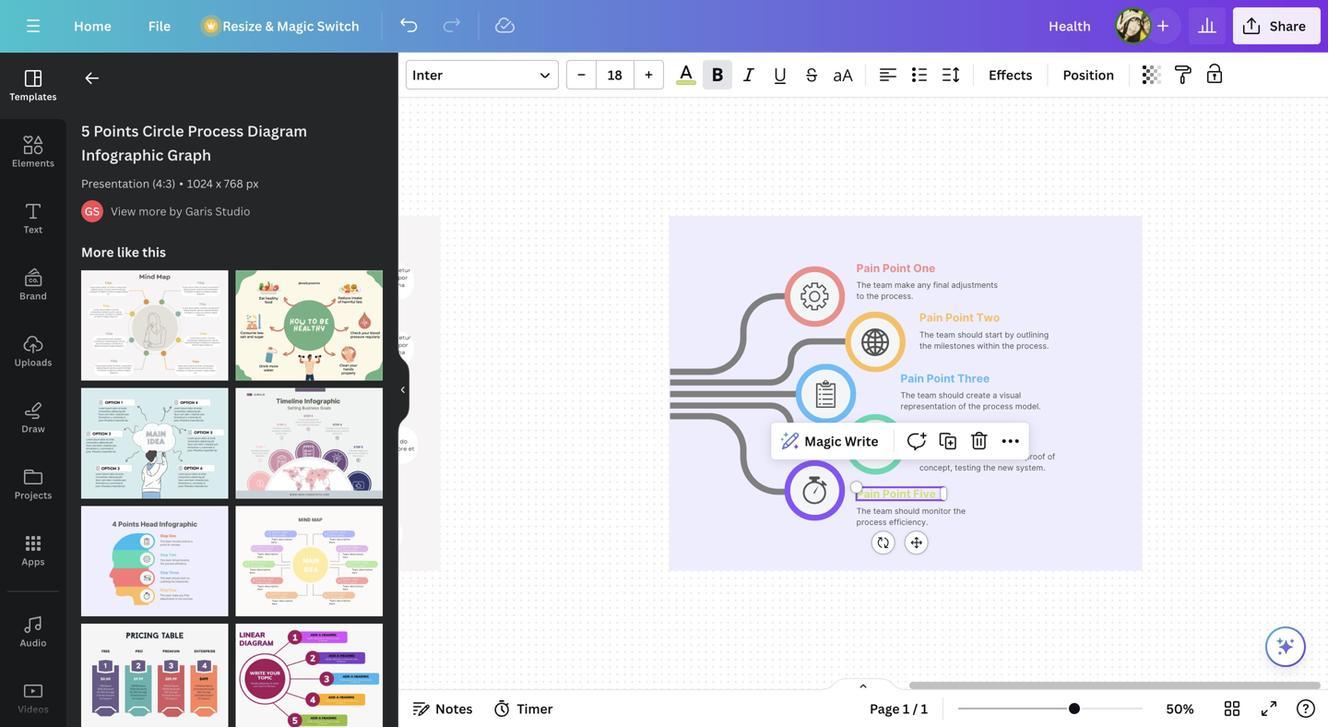 Task type: describe. For each thing, give the bounding box(es) containing it.
50%
[[1167, 700, 1194, 717]]

draw
[[21, 423, 45, 435]]

the down start at the top
[[1002, 341, 1015, 351]]

position button
[[1056, 60, 1122, 89]]

audio button
[[0, 599, 66, 665]]

effects button
[[982, 60, 1040, 89]]

infographic
[[81, 145, 164, 165]]

file button
[[134, 7, 186, 44]]

file
[[148, 17, 171, 35]]

process
[[188, 121, 244, 141]]

the for representation
[[901, 391, 915, 400]]

effects
[[989, 66, 1033, 83]]

a for visual
[[993, 391, 998, 400]]

inter button
[[406, 60, 559, 89]]

blue creative mind map graph group
[[81, 377, 228, 498]]

system.
[[1016, 463, 1046, 472]]

projects button
[[0, 451, 66, 518]]

position
[[1063, 66, 1115, 83]]

proof
[[1025, 452, 1046, 461]]

a for proof
[[1019, 452, 1023, 461]]

uploads button
[[0, 318, 66, 385]]

green brown playful illustration healthy lifestyle guide graph group
[[236, 259, 383, 381]]

create
[[966, 391, 991, 400]]

the inside 'the team should conduct a proof of concept, testing the new system.'
[[984, 463, 996, 472]]

conduct
[[985, 452, 1016, 461]]

more
[[139, 203, 166, 219]]

of inside 'the team should conduct a proof of concept, testing the new system.'
[[1048, 452, 1056, 461]]

presentation (4:3)
[[81, 176, 176, 191]]

the team make any final adjustments to the process.
[[857, 280, 1001, 301]]

colorful minimalist linear steps circular diagram group
[[236, 613, 383, 727]]

should for efficiency.
[[895, 506, 920, 516]]

circle
[[142, 121, 184, 141]]

pain for pain point one
[[857, 261, 880, 275]]

view more by garis studio
[[111, 203, 250, 219]]

canva assistant image
[[1275, 636, 1297, 658]]

50% button
[[1151, 694, 1210, 723]]

team for to
[[874, 280, 893, 290]]

pain point two
[[920, 311, 1000, 324]]

apps button
[[0, 518, 66, 584]]

two
[[977, 311, 1000, 324]]

professional multicolor concept map graphic group
[[236, 495, 383, 616]]

1024
[[187, 176, 213, 191]]

pain point three
[[901, 372, 990, 385]]

the left milestones
[[920, 341, 932, 351]]

the for to
[[857, 280, 871, 290]]

professional multicolor concept map graphic image
[[236, 506, 383, 616]]

4 points process head infographic graph group
[[81, 495, 228, 616]]

elements button
[[0, 119, 66, 185]]

videos button
[[0, 665, 66, 727]]

home link
[[59, 7, 126, 44]]

px
[[246, 176, 259, 191]]

team for the
[[937, 330, 956, 339]]

more like this
[[81, 243, 166, 261]]

process. inside the team should start by outlining the milestones within the process.
[[1017, 341, 1049, 351]]

inter
[[412, 66, 443, 83]]

start
[[985, 330, 1003, 339]]

timer button
[[488, 694, 561, 723]]

4 points process head infographic graph image
[[81, 506, 228, 616]]

pain point five
[[857, 487, 936, 500]]

pain for pain point three
[[901, 372, 924, 385]]

the team should monitor the process efficiency.
[[857, 506, 968, 527]]

concept,
[[920, 463, 953, 472]]

four
[[977, 433, 1002, 446]]

resize & magic switch button
[[193, 7, 374, 44]]

Design title text field
[[1034, 7, 1108, 44]]

grey simple modern timeline infographic chart graph image
[[236, 388, 383, 498]]

should for representation
[[939, 391, 964, 400]]

the inside the team should create a visual representation of the process model.
[[969, 402, 981, 411]]

new
[[998, 463, 1014, 472]]

1 1 from the left
[[903, 700, 910, 717]]

within
[[977, 341, 1000, 351]]

blue creative mind map graph image
[[81, 388, 228, 498]]

pain point one
[[857, 261, 936, 275]]

pain point four
[[920, 433, 1002, 446]]

three
[[958, 372, 990, 385]]

x
[[216, 176, 221, 191]]

team for efficiency.
[[874, 506, 893, 516]]

side panel tab list
[[0, 53, 66, 727]]

the for of
[[920, 452, 934, 461]]

of inside the team should create a visual representation of the process model.
[[959, 402, 966, 411]]

colorful calm corporate clean mind map group
[[81, 259, 228, 381]]

chronometer icon image
[[803, 476, 827, 504]]

the team should conduct a proof of concept, testing the new system.
[[920, 452, 1058, 472]]

the for efficiency.
[[857, 506, 871, 516]]

studio
[[215, 203, 250, 219]]

purple & white pricing table comparison chart image
[[81, 624, 228, 727]]

colorful minimalist linear steps circular diagram image
[[236, 624, 383, 727]]

resize & magic switch
[[223, 17, 359, 35]]

team for representation
[[918, 391, 937, 400]]

(4:3)
[[152, 176, 176, 191]]

magic write button
[[775, 426, 886, 456]]



Task type: locate. For each thing, give the bounding box(es) containing it.
visual
[[1000, 391, 1021, 400]]

one
[[914, 261, 936, 275]]

model.
[[1016, 402, 1041, 411]]

point for one
[[883, 261, 911, 275]]

1 horizontal spatial magic
[[805, 432, 842, 450]]

by inside the team should start by outlining the milestones within the process.
[[1005, 330, 1015, 339]]

0 horizontal spatial a
[[993, 391, 998, 400]]

a
[[993, 391, 998, 400], [1019, 452, 1023, 461]]

team inside the team make any final adjustments to the process.
[[874, 280, 893, 290]]

point for two
[[946, 311, 974, 324]]

process down visual
[[983, 402, 1013, 411]]

process.
[[881, 291, 914, 301], [1017, 341, 1049, 351]]

1 left /
[[903, 700, 910, 717]]

1 vertical spatial process
[[857, 517, 887, 527]]

team inside the team should create a visual representation of the process model.
[[918, 391, 937, 400]]

efficiency.
[[889, 517, 929, 527]]

point up the team should monitor the process efficiency.
[[883, 487, 911, 500]]

process. down make
[[881, 291, 914, 301]]

0 vertical spatial of
[[959, 402, 966, 411]]

representation
[[901, 402, 957, 411]]

adjustments
[[952, 280, 998, 290]]

of right proof
[[1048, 452, 1056, 461]]

should inside the team should monitor the process efficiency.
[[895, 506, 920, 516]]

apps
[[22, 555, 45, 568]]

the team should create a visual representation of the process model.
[[901, 391, 1041, 411]]

this
[[142, 243, 166, 261]]

the inside the team make any final adjustments to the process.
[[867, 291, 879, 301]]

the inside the team should monitor the process efficiency.
[[857, 506, 871, 516]]

the inside the team should create a visual representation of the process model.
[[901, 391, 915, 400]]

magic inside main menu bar
[[277, 17, 314, 35]]

1 vertical spatial a
[[1019, 452, 1023, 461]]

team up the representation
[[918, 391, 937, 400]]

process inside the team should create a visual representation of the process model.
[[983, 402, 1013, 411]]

team down pain point one
[[874, 280, 893, 290]]

hide image
[[398, 346, 410, 434]]

point up make
[[883, 261, 911, 275]]

0 horizontal spatial 1
[[903, 700, 910, 717]]

should inside 'the team should conduct a proof of concept, testing the new system.'
[[958, 452, 983, 461]]

0 horizontal spatial by
[[169, 203, 182, 219]]

the down the conduct
[[984, 463, 996, 472]]

elements
[[12, 157, 55, 169]]

a left proof
[[1019, 452, 1023, 461]]

by left garis
[[169, 203, 182, 219]]

1 vertical spatial process.
[[1017, 341, 1049, 351]]

brand
[[19, 290, 47, 302]]

pain for pain point two
[[920, 311, 943, 324]]

the down pain point two
[[920, 330, 934, 339]]

the
[[867, 291, 879, 301], [920, 341, 932, 351], [1002, 341, 1015, 351], [969, 402, 981, 411], [984, 463, 996, 472], [954, 506, 966, 516]]

pain up concept,
[[920, 433, 943, 446]]

point left two
[[946, 311, 974, 324]]

1 vertical spatial by
[[1005, 330, 1015, 339]]

by inside button
[[169, 203, 182, 219]]

process inside the team should monitor the process efficiency.
[[857, 517, 887, 527]]

by right start at the top
[[1005, 330, 1015, 339]]

process
[[983, 402, 1013, 411], [857, 517, 887, 527]]

switch
[[317, 17, 359, 35]]

team inside the team should start by outlining the milestones within the process.
[[937, 330, 956, 339]]

pain up to
[[857, 261, 880, 275]]

1
[[903, 700, 910, 717], [921, 700, 928, 717]]

1 horizontal spatial of
[[1048, 452, 1056, 461]]

monitor
[[922, 506, 951, 516]]

team inside the team should monitor the process efficiency.
[[874, 506, 893, 516]]

should
[[958, 330, 983, 339], [939, 391, 964, 400], [958, 452, 983, 461], [895, 506, 920, 516]]

the up to
[[857, 280, 871, 290]]

page
[[870, 700, 900, 717]]

process left efficiency.
[[857, 517, 887, 527]]

five
[[914, 487, 936, 500]]

icon image up magic write button
[[816, 380, 836, 408]]

1 right /
[[921, 700, 928, 717]]

0 horizontal spatial process.
[[881, 291, 914, 301]]

testing
[[955, 463, 981, 472]]

2 vertical spatial icon image
[[862, 435, 889, 454]]

should up efficiency.
[[895, 506, 920, 516]]

grey simple modern timeline infographic chart graph group
[[236, 377, 383, 498]]

outlining
[[1017, 330, 1049, 339]]

0 horizontal spatial process
[[857, 517, 887, 527]]

point for three
[[927, 372, 955, 385]]

1 vertical spatial magic
[[805, 432, 842, 450]]

green brown playful illustration healthy lifestyle guide graph image
[[236, 270, 383, 381]]

1 vertical spatial icon image
[[816, 380, 836, 408]]

should for the
[[958, 330, 983, 339]]

1 vertical spatial of
[[1048, 452, 1056, 461]]

the inside 'the team should conduct a proof of concept, testing the new system.'
[[920, 452, 934, 461]]

#c9e265 image
[[676, 80, 696, 85], [676, 80, 696, 85]]

0 vertical spatial icon image
[[801, 283, 829, 311]]

0 vertical spatial a
[[993, 391, 998, 400]]

pain down the team make any final adjustments to the process.
[[920, 311, 943, 324]]

the up the representation
[[901, 391, 915, 400]]

text
[[24, 223, 43, 236]]

videos
[[18, 703, 49, 716]]

2 1 from the left
[[921, 700, 928, 717]]

the team should start by outlining the milestones within the process.
[[920, 330, 1051, 351]]

view more by garis studio button
[[111, 202, 250, 221]]

&
[[265, 17, 274, 35]]

graph
[[167, 145, 211, 165]]

1 horizontal spatial 1
[[921, 700, 928, 717]]

share
[[1270, 17, 1306, 35]]

pain for pain point five
[[857, 487, 880, 500]]

a left visual
[[993, 391, 998, 400]]

team for of
[[937, 452, 956, 461]]

milestones
[[934, 341, 975, 351]]

team inside 'the team should conduct a proof of concept, testing the new system.'
[[937, 452, 956, 461]]

0 vertical spatial by
[[169, 203, 182, 219]]

garis
[[185, 203, 213, 219]]

garis studio image
[[81, 200, 103, 222]]

view
[[111, 203, 136, 219]]

the right monitor
[[954, 506, 966, 516]]

process. inside the team make any final adjustments to the process.
[[881, 291, 914, 301]]

write
[[845, 432, 879, 450]]

like
[[117, 243, 139, 261]]

icon image up 'pain point five'
[[862, 435, 889, 454]]

the inside the team should monitor the process efficiency.
[[954, 506, 966, 516]]

main menu bar
[[0, 0, 1329, 53]]

presentation
[[81, 176, 150, 191]]

0 horizontal spatial magic
[[277, 17, 314, 35]]

point left four
[[946, 433, 974, 446]]

icon image
[[801, 283, 829, 311], [816, 380, 836, 408], [862, 435, 889, 454]]

magic right &
[[277, 17, 314, 35]]

team up milestones
[[937, 330, 956, 339]]

– – number field
[[602, 66, 628, 83]]

final
[[934, 280, 949, 290]]

purple & white pricing table comparison chart group
[[81, 613, 228, 727]]

5
[[81, 121, 90, 141]]

uploads
[[14, 356, 52, 369]]

home
[[74, 17, 111, 35]]

the down 'pain point five'
[[857, 506, 871, 516]]

draw button
[[0, 385, 66, 451]]

should inside the team should create a visual representation of the process model.
[[939, 391, 964, 400]]

the for the
[[920, 330, 934, 339]]

diagram
[[247, 121, 307, 141]]

timer
[[517, 700, 553, 717]]

the inside the team should start by outlining the milestones within the process.
[[920, 330, 934, 339]]

text button
[[0, 185, 66, 252]]

of down three
[[959, 402, 966, 411]]

points
[[94, 121, 139, 141]]

768
[[224, 176, 243, 191]]

point up the representation
[[927, 372, 955, 385]]

0 vertical spatial process.
[[881, 291, 914, 301]]

more
[[81, 243, 114, 261]]

should up milestones
[[958, 330, 983, 339]]

page 1 / 1
[[870, 700, 928, 717]]

point for four
[[946, 433, 974, 446]]

audio
[[20, 637, 47, 649]]

magic write
[[805, 432, 879, 450]]

should down pain point three
[[939, 391, 964, 400]]

1 horizontal spatial process.
[[1017, 341, 1049, 351]]

point for five
[[883, 487, 911, 500]]

team down 'pain point five'
[[874, 506, 893, 516]]

point
[[883, 261, 911, 275], [946, 311, 974, 324], [927, 372, 955, 385], [946, 433, 974, 446], [883, 487, 911, 500]]

icon image left to
[[801, 283, 829, 311]]

a inside the team should create a visual representation of the process model.
[[993, 391, 998, 400]]

magic left the write
[[805, 432, 842, 450]]

pain
[[857, 261, 880, 275], [920, 311, 943, 324], [901, 372, 924, 385], [920, 433, 943, 446], [857, 487, 880, 500]]

a inside 'the team should conduct a proof of concept, testing the new system.'
[[1019, 452, 1023, 461]]

the right to
[[867, 291, 879, 301]]

share button
[[1233, 7, 1321, 44]]

the up concept,
[[920, 452, 934, 461]]

to
[[857, 291, 865, 301]]

notes
[[435, 700, 473, 717]]

colorful calm corporate clean mind map image
[[81, 270, 228, 381]]

any
[[918, 280, 931, 290]]

should for of
[[958, 452, 983, 461]]

1 horizontal spatial by
[[1005, 330, 1015, 339]]

pain for pain point four
[[920, 433, 943, 446]]

magic
[[277, 17, 314, 35], [805, 432, 842, 450]]

group
[[566, 60, 664, 89]]

brand button
[[0, 252, 66, 318]]

1 horizontal spatial a
[[1019, 452, 1023, 461]]

the down create
[[969, 402, 981, 411]]

templates
[[10, 90, 57, 103]]

should inside the team should start by outlining the milestones within the process.
[[958, 330, 983, 339]]

garis studio element
[[81, 200, 103, 222]]

team up concept,
[[937, 452, 956, 461]]

make
[[895, 280, 915, 290]]

pain up the team should monitor the process efficiency.
[[857, 487, 880, 500]]

0 vertical spatial process
[[983, 402, 1013, 411]]

show pages image
[[819, 677, 908, 692]]

the inside the team make any final adjustments to the process.
[[857, 280, 871, 290]]

5 points circle process diagram infographic graph
[[81, 121, 307, 165]]

1 horizontal spatial process
[[983, 402, 1013, 411]]

0 horizontal spatial of
[[959, 402, 966, 411]]

1024 x 768 px
[[187, 176, 259, 191]]

resize
[[223, 17, 262, 35]]

0 vertical spatial magic
[[277, 17, 314, 35]]

should up testing
[[958, 452, 983, 461]]

templates button
[[0, 53, 66, 119]]

process. down outlining
[[1017, 341, 1049, 351]]

pain up the representation
[[901, 372, 924, 385]]

/
[[913, 700, 918, 717]]



Task type: vqa. For each thing, say whether or not it's contained in the screenshot.
The team should conduct a proof of concept, testing the new system.
yes



